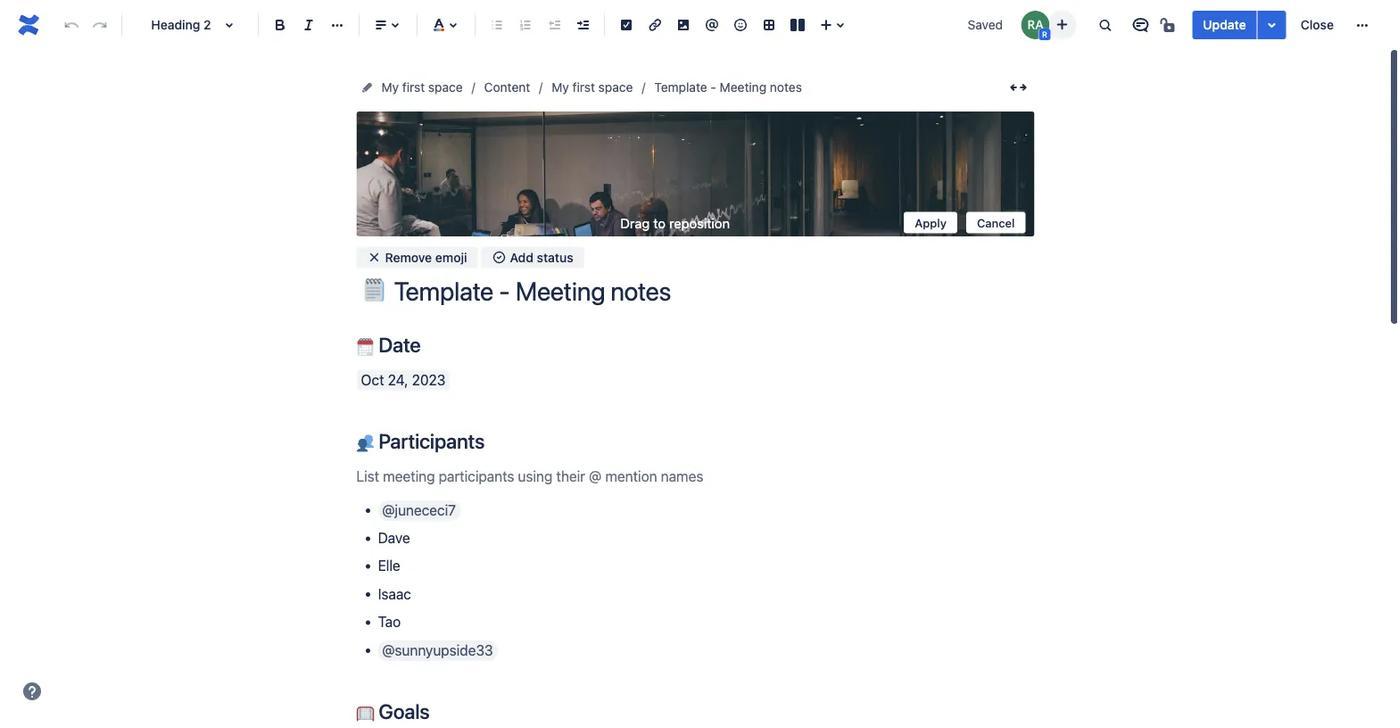 Task type: describe. For each thing, give the bounding box(es) containing it.
elle
[[378, 557, 400, 574]]

remove emoji button
[[356, 247, 478, 268]]

isaac
[[378, 585, 411, 602]]

content
[[484, 80, 530, 95]]

more image
[[1352, 14, 1373, 36]]

no restrictions image
[[1159, 14, 1180, 36]]

1 space from the left
[[428, 80, 463, 95]]

layouts image
[[787, 14, 808, 36]]

adjust update settings image
[[1262, 14, 1283, 36]]

ruby anderson image
[[1021, 11, 1050, 39]]

align left image
[[370, 14, 392, 36]]

bold ⌘b image
[[269, 14, 291, 36]]

confluence image
[[14, 11, 43, 39]]

mention image
[[701, 14, 723, 36]]

close
[[1301, 17, 1334, 32]]

help image
[[21, 681, 43, 702]]

:busts_in_silhouette: image
[[356, 435, 374, 452]]

find and replace image
[[1094, 14, 1116, 36]]

2 space from the left
[[598, 80, 633, 95]]

link image
[[644, 14, 666, 36]]

Give this page a title text field
[[394, 277, 1035, 306]]

content link
[[484, 77, 530, 98]]

close button
[[1290, 11, 1345, 39]]

oct
[[361, 372, 384, 389]]

apply
[[915, 216, 947, 229]]

1 first from the left
[[402, 80, 425, 95]]

1 my first space from the left
[[381, 80, 463, 95]]

reposition
[[669, 215, 730, 231]]

1 my first space link from the left
[[381, 77, 463, 98]]

update
[[1203, 17, 1246, 32]]

add status button
[[481, 247, 584, 268]]

remove emoji image
[[367, 250, 381, 264]]

heading 2 button
[[129, 5, 251, 45]]

Main content area, start typing to enter text. text field
[[356, 333, 1035, 727]]

2 my first space from the left
[[552, 80, 633, 95]]

more formatting image
[[327, 14, 348, 36]]

remove
[[385, 250, 432, 264]]

saved
[[968, 17, 1003, 32]]

numbered list ⌘⇧7 image
[[515, 14, 536, 36]]

2
[[204, 17, 211, 32]]

goals
[[374, 699, 430, 723]]

confluence image
[[14, 11, 43, 39]]

:calendar_spiral: image
[[356, 338, 374, 356]]

undo ⌘z image
[[61, 14, 82, 36]]

template
[[654, 80, 707, 95]]

notes
[[770, 80, 802, 95]]

1 my from the left
[[381, 80, 399, 95]]

heading
[[151, 17, 200, 32]]

2 my from the left
[[552, 80, 569, 95]]

:goal: image
[[356, 705, 374, 722]]

bullet list ⌘⇧8 image
[[486, 14, 508, 36]]

2 my first space link from the left
[[552, 77, 633, 98]]



Task type: locate. For each thing, give the bounding box(es) containing it.
template - meeting notes
[[654, 80, 802, 95]]

:goal: image
[[356, 705, 374, 722]]

1 horizontal spatial my first space
[[552, 80, 633, 95]]

my first space
[[381, 80, 463, 95], [552, 80, 633, 95]]

space
[[428, 80, 463, 95], [598, 80, 633, 95]]

drag
[[620, 215, 650, 231]]

:busts_in_silhouette: image
[[356, 435, 374, 452]]

table image
[[758, 14, 780, 36]]

-
[[711, 80, 716, 95]]

first
[[402, 80, 425, 95], [573, 80, 595, 95]]

to
[[653, 215, 666, 231]]

make page full-width image
[[1008, 77, 1029, 98]]

apply button
[[904, 212, 957, 233]]

tao
[[378, 614, 401, 630]]

@junececi7
[[382, 501, 456, 518]]

emoji image
[[730, 14, 751, 36]]

invite to edit image
[[1051, 14, 1073, 35]]

outdent ⇧tab image
[[543, 14, 565, 36]]

my first space down "indent tab" icon
[[552, 80, 633, 95]]

my first space right the move this page image
[[381, 80, 463, 95]]

0 horizontal spatial my
[[381, 80, 399, 95]]

my right content
[[552, 80, 569, 95]]

2 first from the left
[[573, 80, 595, 95]]

date
[[374, 333, 421, 357]]

dave
[[378, 529, 410, 546]]

meeting
[[720, 80, 767, 95]]

comment icon image
[[1130, 14, 1151, 36]]

action item image
[[616, 14, 637, 36]]

add
[[510, 250, 534, 264]]

update button
[[1192, 11, 1257, 39]]

drag to reposition
[[620, 215, 730, 231]]

my right the move this page image
[[381, 80, 399, 95]]

my first space link down "indent tab" icon
[[552, 77, 633, 98]]

indent tab image
[[572, 14, 593, 36]]

add status
[[510, 250, 574, 264]]

remove emoji
[[385, 250, 467, 264]]

:notepad_spiral: image
[[363, 278, 386, 302]]

1 horizontal spatial space
[[598, 80, 633, 95]]

2023
[[412, 372, 446, 389]]

cancel
[[977, 216, 1015, 229]]

my first space link right the move this page image
[[381, 77, 463, 98]]

0 horizontal spatial my first space link
[[381, 77, 463, 98]]

cancel button
[[966, 212, 1026, 233]]

space down the action item image
[[598, 80, 633, 95]]

@sunnyupside33
[[382, 642, 493, 658]]

1 horizontal spatial first
[[573, 80, 595, 95]]

oct 24, 2023
[[361, 372, 446, 389]]

move this page image
[[360, 80, 374, 95]]

heading 2
[[151, 17, 211, 32]]

first right the move this page image
[[402, 80, 425, 95]]

my
[[381, 80, 399, 95], [552, 80, 569, 95]]

0 horizontal spatial first
[[402, 80, 425, 95]]

my first space link
[[381, 77, 463, 98], [552, 77, 633, 98]]

1 horizontal spatial my
[[552, 80, 569, 95]]

status
[[537, 250, 574, 264]]

0 horizontal spatial space
[[428, 80, 463, 95]]

first down "indent tab" icon
[[573, 80, 595, 95]]

space left content
[[428, 80, 463, 95]]

participants
[[374, 429, 485, 453]]

24,
[[388, 372, 408, 389]]

redo ⌘⇧z image
[[89, 14, 111, 36]]

1 horizontal spatial my first space link
[[552, 77, 633, 98]]

emoji
[[435, 250, 467, 264]]

add image, video, or file image
[[673, 14, 694, 36]]

template - meeting notes link
[[654, 77, 802, 98]]

0 horizontal spatial my first space
[[381, 80, 463, 95]]

:notepad_spiral: image
[[363, 278, 386, 302]]

italic ⌘i image
[[298, 14, 319, 36]]

:calendar_spiral: image
[[356, 338, 374, 356]]



Task type: vqa. For each thing, say whether or not it's contained in the screenshot.
second My first space from right
yes



